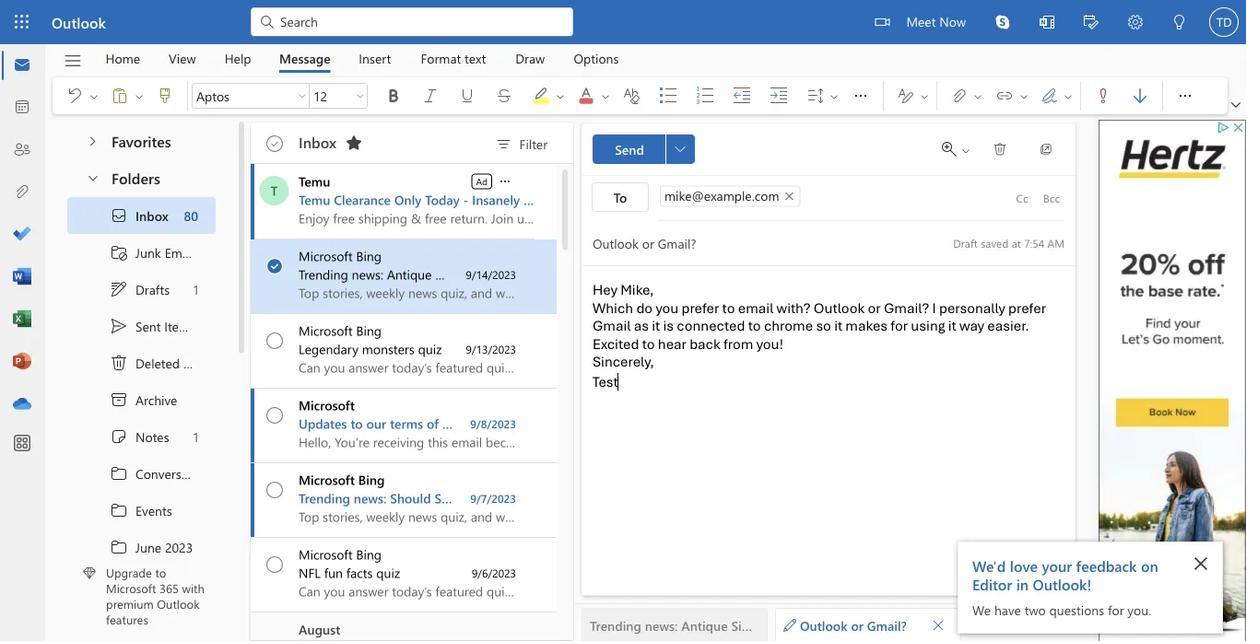 Task type: vqa. For each thing, say whether or not it's contained in the screenshot.
'Trending news: Putin Powerless to Complain About China… and more'
no



Task type: locate. For each thing, give the bounding box(es) containing it.
inbox inside inbox 
[[299, 132, 336, 152]]

 button
[[1114, 0, 1158, 47]]

 left "font size" "text field"
[[297, 90, 308, 101]]

1 vertical spatial 1
[[193, 428, 198, 445]]

1 vertical spatial  button
[[666, 135, 695, 164]]

4 microsoft bing from the top
[[299, 546, 382, 563]]

microsoft up fun
[[299, 546, 353, 563]]

view button
[[155, 44, 210, 73]]

options
[[574, 50, 619, 67]]

 button
[[568, 77, 614, 114], [132, 81, 147, 111], [553, 81, 568, 111], [598, 81, 613, 111]]

microsoft bing for trending news: antique singer sewing machine values & what… and more
[[299, 248, 382, 265]]

it right so
[[834, 317, 843, 335]]

outlook up  button
[[52, 12, 106, 32]]

1 for 
[[193, 281, 198, 298]]

1 horizontal spatial or
[[868, 299, 881, 317]]

word image
[[13, 268, 31, 287]]

1 horizontal spatial  button
[[1167, 77, 1204, 114]]

bcc button
[[1037, 183, 1067, 213]]

Add a subject text field
[[582, 229, 937, 258]]


[[784, 619, 796, 632]]

1 vertical spatial trending
[[299, 490, 350, 507]]

1 temu from the top
[[299, 173, 330, 190]]

to left "chrome"
[[748, 317, 761, 335]]

0 vertical spatial 
[[268, 136, 283, 150]]

0 horizontal spatial  button
[[87, 81, 101, 111]]

 left legendary
[[266, 333, 283, 349]]

4  from the top
[[266, 407, 283, 424]]

microsoft bing for trending news: should supreme court disqualify trump from… and more
[[299, 472, 385, 489]]

0 vertical spatial 1
[[193, 281, 198, 298]]

or inside hey mike, which do you prefer to email with? outlook or gmail? i personally prefer gmail as it is connected to chrome so it makes for using it way easier. excited to hear back from you! sincerely, test
[[868, 299, 881, 317]]

1 microsoft bing from the top
[[299, 248, 382, 265]]

sewing
[[475, 266, 516, 283]]

 right 
[[1019, 91, 1030, 102]]

numbering image
[[696, 87, 733, 105]]

 tree item down " events" at the left of page
[[67, 529, 216, 566]]

gmail? left 
[[867, 617, 907, 634]]

onedrive image
[[13, 395, 31, 414]]

bing up legendary monsters quiz on the left bottom
[[356, 322, 382, 339]]

microsoft for trending news: should supreme court disqualify trump from… and more
[[299, 472, 355, 489]]

 button down message button
[[295, 83, 310, 109]]

1 horizontal spatial 
[[993, 142, 1008, 157]]

 right the 
[[88, 91, 100, 102]]

 button right send
[[666, 135, 695, 164]]

 
[[1041, 87, 1074, 105]]

for left you.
[[1108, 602, 1124, 619]]

 button
[[1228, 96, 1244, 114], [666, 135, 695, 164]]

application
[[0, 0, 1246, 642]]

tree containing 
[[67, 197, 216, 642]]

1 vertical spatial news:
[[354, 490, 387, 507]]

1 vertical spatial inbox
[[136, 207, 169, 224]]

1 vertical spatial temu
[[299, 191, 330, 208]]

close image
[[1194, 557, 1209, 572]]

excel image
[[13, 311, 31, 329]]

and
[[669, 266, 690, 283], [671, 490, 693, 507]]

format
[[421, 50, 461, 67]]

have
[[995, 602, 1021, 619]]

outlook inside hey mike, which do you prefer to email with? outlook or gmail? i personally prefer gmail as it is connected to chrome so it makes for using it way easier. excited to hear back from you! sincerely, test
[[814, 299, 865, 317]]

 up  checkbox
[[266, 482, 283, 499]]

view
[[169, 50, 196, 67]]

temu right temu image
[[299, 191, 330, 208]]

1  from the top
[[268, 136, 283, 150]]

 inside "tree item"
[[110, 354, 128, 372]]

1 vertical spatial items
[[183, 355, 214, 372]]

6  from the top
[[266, 557, 283, 573]]

0 vertical spatial 
[[1232, 100, 1241, 110]]

 inside 'reading pane' main content
[[675, 144, 686, 155]]

select a conversation checkbox down  option
[[254, 389, 299, 429]]

1 select a conversation checkbox from the top
[[254, 389, 299, 429]]

 
[[111, 87, 145, 105]]

 button
[[1158, 0, 1202, 47]]

2 1 from the top
[[193, 428, 198, 445]]

3  from the top
[[266, 333, 283, 349]]

1 horizontal spatial 
[[1232, 100, 1241, 110]]


[[268, 136, 283, 150], [268, 258, 283, 273]]

text highlight color image
[[532, 87, 569, 105]]

to left our at the bottom left
[[351, 415, 363, 432]]

temu clearance only today - insanely low prices
[[299, 191, 585, 208]]

1 inside  tree item
[[193, 281, 198, 298]]

 button
[[295, 83, 310, 109], [353, 83, 368, 109], [75, 124, 109, 158], [77, 160, 108, 195]]


[[996, 15, 1010, 29]]

 inside the select all messages checkbox
[[268, 136, 283, 150]]

 button inside favorites tree item
[[75, 124, 109, 158]]

microsoft down clearance
[[299, 248, 353, 265]]

prefer right personally
[[1009, 299, 1046, 317]]

9/13/2023
[[466, 342, 516, 357]]

1 vertical spatial 
[[268, 258, 283, 273]]

more up connected
[[694, 266, 723, 283]]

 sent items
[[110, 317, 195, 336]]

supreme
[[435, 490, 487, 507]]

 inbox
[[110, 206, 169, 225]]

it left way
[[948, 317, 957, 335]]

 down 
[[110, 465, 128, 483]]

disqualify
[[527, 490, 584, 507]]

1 horizontal spatial  button
[[1228, 96, 1244, 114]]

bing down clearance
[[356, 248, 382, 265]]

 tree item
[[67, 234, 216, 271]]

gmail?
[[884, 299, 929, 317], [867, 617, 907, 634]]

tab list
[[91, 44, 633, 73]]

to down  june 2023
[[155, 565, 166, 581]]

 inside popup button
[[555, 91, 566, 102]]

trending down updates
[[299, 490, 350, 507]]

saved
[[981, 236, 1009, 250]]

 button
[[926, 613, 951, 638]]

premium features image
[[83, 567, 96, 580]]

 up insanely
[[498, 174, 513, 189]]

microsoft bing down clearance
[[299, 248, 382, 265]]

gmail? inside hey mike, which do you prefer to email with? outlook or gmail? i personally prefer gmail as it is connected to chrome so it makes for using it way easier. excited to hear back from you! sincerely, test
[[884, 299, 929, 317]]

and right what…
[[669, 266, 690, 283]]

select a conversation checkbox up  checkbox
[[254, 464, 299, 503]]

3  from the top
[[110, 538, 128, 557]]

 inside popup button
[[498, 174, 513, 189]]

 right 
[[1063, 91, 1074, 102]]

0 vertical spatial inbox
[[299, 132, 336, 152]]

 left "nfl"
[[266, 557, 283, 573]]

 up  option
[[266, 258, 283, 275]]

items right deleted
[[183, 355, 214, 372]]

0 vertical spatial or
[[868, 299, 881, 317]]

0 vertical spatial gmail?
[[884, 299, 929, 317]]

2 temu from the top
[[299, 191, 330, 208]]


[[1039, 142, 1054, 157]]

excited
[[593, 335, 639, 353]]

insert
[[359, 50, 391, 67]]

quiz right facts
[[376, 565, 400, 582]]

Message body, press Alt+F10 to exit text field
[[593, 281, 1065, 537]]

1 vertical spatial quiz
[[376, 565, 400, 582]]

august
[[299, 621, 340, 638]]

1 vertical spatial 
[[110, 501, 128, 520]]

microsoft bing up legendary
[[299, 322, 382, 339]]

 tree item
[[67, 345, 216, 382]]

1 prefer from the left
[[682, 299, 719, 317]]

bcc
[[1044, 191, 1060, 206]]

 right ""
[[973, 91, 984, 102]]

 right 
[[919, 91, 930, 102]]

2 horizontal spatial it
[[948, 317, 957, 335]]

Select a conversation checkbox
[[254, 240, 299, 279]]

or
[[868, 299, 881, 317], [851, 617, 864, 634]]

80
[[184, 207, 198, 224]]

news: left the antique
[[352, 266, 384, 283]]

 right  
[[993, 142, 1008, 157]]

 button
[[981, 0, 1025, 44]]

 inside checkbox
[[266, 557, 283, 573]]

 inside favorites tree item
[[85, 134, 100, 149]]

 right 
[[134, 91, 145, 102]]

 button inside include group
[[1017, 81, 1032, 111]]

2 select a conversation checkbox from the top
[[254, 464, 299, 503]]

items inside  sent items
[[164, 318, 195, 335]]

 button left folders at the left top of page
[[77, 160, 108, 195]]

1 it from the left
[[652, 317, 660, 335]]

microsoft bing for nfl fun facts quiz
[[299, 546, 382, 563]]

2  from the top
[[266, 258, 283, 275]]

message button
[[265, 44, 344, 73]]

inbox right 
[[136, 207, 169, 224]]

0 horizontal spatial for
[[891, 317, 908, 335]]

 button down  
[[75, 124, 109, 158]]

bing for antique
[[356, 248, 382, 265]]

1 horizontal spatial for
[[1108, 602, 1124, 619]]

for left "using"
[[891, 317, 908, 335]]

0 horizontal spatial 
[[110, 354, 128, 372]]

 button
[[982, 135, 1019, 164]]

 inside the  
[[919, 91, 930, 102]]

9/8/2023
[[470, 417, 516, 431]]

 right 
[[961, 146, 972, 157]]

meet now
[[907, 12, 966, 29]]

2 vertical spatial 
[[110, 538, 128, 557]]

it left is
[[652, 317, 660, 335]]

select a conversation checkbox for microsoft
[[254, 389, 299, 429]]

legendary
[[299, 341, 359, 358]]

0 vertical spatial trending
[[299, 266, 348, 283]]

0 vertical spatial 
[[110, 465, 128, 483]]

1 horizontal spatial 
[[852, 87, 870, 105]]


[[993, 142, 1008, 157], [110, 354, 128, 372]]

gmail? left i
[[884, 299, 929, 317]]

 right 
[[829, 91, 840, 102]]

quiz
[[418, 341, 442, 358], [376, 565, 400, 582]]

microsoft up legendary
[[299, 322, 353, 339]]

microsoft
[[299, 248, 353, 265], [299, 322, 353, 339], [299, 397, 355, 414], [299, 472, 355, 489], [299, 546, 353, 563], [106, 581, 156, 597]]

 for updates to our terms of use
[[266, 407, 283, 424]]

 tree item
[[67, 382, 216, 419]]

microsoft bing up fun
[[299, 546, 382, 563]]

 button right 
[[132, 81, 147, 111]]

 up  option
[[268, 258, 283, 273]]

 right send button
[[675, 144, 686, 155]]

5  from the top
[[266, 482, 283, 499]]

calendar image
[[13, 99, 31, 117]]

1 inside  tree item
[[193, 428, 198, 445]]

0 vertical spatial select a conversation checkbox
[[254, 389, 299, 429]]

0 vertical spatial  button
[[1228, 96, 1244, 114]]

powerpoint image
[[13, 353, 31, 372]]

Font text field
[[193, 85, 294, 107]]

0 horizontal spatial  button
[[666, 135, 695, 164]]

2 horizontal spatial  button
[[1017, 81, 1032, 111]]

1  tree item from the top
[[67, 455, 216, 492]]

1 down email
[[193, 281, 198, 298]]

0 horizontal spatial 
[[498, 174, 513, 189]]

2 trending from the top
[[299, 490, 350, 507]]

1 1 from the top
[[193, 281, 198, 298]]

 button inside "clipboard" group
[[87, 81, 101, 111]]

items right sent at left
[[164, 318, 195, 335]]

microsoft bing down updates
[[299, 472, 385, 489]]

1 vertical spatial 
[[675, 144, 686, 155]]

 inside  
[[88, 91, 100, 102]]

antique
[[387, 266, 432, 283]]

outlook right premium
[[157, 596, 200, 612]]

favorites tree item
[[67, 124, 216, 160]]

 button down options button
[[568, 77, 614, 114]]


[[458, 87, 477, 105]]

 button
[[1069, 0, 1114, 47]]

left-rail-appbar navigation
[[4, 44, 41, 426]]

font color image
[[577, 87, 614, 105]]

2  from the top
[[110, 501, 128, 520]]

bing for quiz
[[356, 322, 382, 339]]

clipboard group
[[56, 77, 183, 114]]

 inside " "
[[1063, 91, 1074, 102]]

inbox inside  inbox
[[136, 207, 169, 224]]

do
[[636, 299, 653, 317]]

2023
[[165, 539, 193, 556]]

 inside select a conversation option
[[268, 258, 283, 273]]

news: left should
[[354, 490, 387, 507]]

1 vertical spatial for
[[1108, 602, 1124, 619]]

Select a conversation checkbox
[[254, 538, 299, 578]]

 button
[[1025, 0, 1069, 47]]

0 horizontal spatial prefer
[[682, 299, 719, 317]]

 for  events
[[110, 501, 128, 520]]

basic text group
[[192, 77, 879, 114]]

 up t
[[266, 136, 283, 152]]

 button for 
[[87, 81, 101, 111]]

upgrade to microsoft 365 with premium outlook features
[[106, 565, 205, 628]]

temu for temu clearance only today - insanely low prices
[[299, 191, 330, 208]]

 for microsoft bing
[[268, 258, 283, 273]]

 tree item
[[67, 455, 216, 492], [67, 492, 216, 529], [67, 529, 216, 566]]

premium
[[106, 596, 154, 612]]

we'd love your feedback on editor in outlook! we have two questions for you.
[[973, 556, 1159, 619]]

to left 'hear'
[[642, 335, 655, 353]]

 filter
[[495, 135, 548, 154]]

temu image
[[259, 176, 289, 206]]

 down  
[[85, 134, 100, 149]]

2 microsoft bing from the top
[[299, 322, 382, 339]]

 down 'td' dropdown button
[[1232, 100, 1241, 110]]

bing down our at the bottom left
[[358, 472, 385, 489]]

archive
[[136, 392, 177, 409]]

0 vertical spatial for
[[891, 317, 908, 335]]

and right the from…
[[671, 490, 693, 507]]

 left folders at the left top of page
[[86, 170, 100, 185]]

 tree item up june
[[67, 492, 216, 529]]

 right 
[[1176, 87, 1195, 105]]

 up t
[[268, 136, 283, 150]]

Search for email, meetings, files and more. field
[[278, 12, 562, 31]]

 inside option
[[266, 333, 283, 349]]

bing up facts
[[356, 546, 382, 563]]

2 prefer from the left
[[1009, 299, 1046, 317]]


[[495, 136, 513, 154]]

 search field
[[251, 0, 573, 41]]


[[1084, 15, 1099, 29]]

more right the from…
[[696, 490, 727, 507]]

tags group
[[1085, 77, 1159, 114]]

0 horizontal spatial it
[[652, 317, 660, 335]]

now
[[940, 12, 966, 29]]

items inside  deleted items
[[183, 355, 214, 372]]

0 vertical spatial quiz
[[418, 341, 442, 358]]

 button inside the folders tree item
[[77, 160, 108, 195]]

 tree item
[[67, 197, 216, 234]]

 
[[65, 87, 100, 105]]

1  button from the left
[[843, 77, 879, 114]]

mike,
[[621, 281, 654, 299]]

 up upgrade
[[110, 538, 128, 557]]

1 right notes
[[193, 428, 198, 445]]

 button down 'td' dropdown button
[[1228, 96, 1244, 114]]

0 vertical spatial news:
[[352, 266, 384, 283]]

should
[[390, 490, 431, 507]]

microsoft down updates
[[299, 472, 355, 489]]

 for legendary monsters quiz
[[266, 333, 283, 349]]

tab list containing home
[[91, 44, 633, 73]]

inbox left 
[[299, 132, 336, 152]]

1 trending from the top
[[299, 266, 348, 283]]

1 vertical spatial select a conversation checkbox
[[254, 464, 299, 503]]

tree inside application
[[67, 197, 216, 642]]


[[1173, 15, 1187, 29]]

reading pane main content
[[574, 115, 1094, 642]]


[[852, 87, 870, 105], [1176, 87, 1195, 105], [498, 174, 513, 189]]

 tree item
[[67, 308, 216, 345]]

1 horizontal spatial prefer
[[1009, 299, 1046, 317]]

outlook right with?
[[814, 299, 865, 317]]

Font size text field
[[310, 85, 352, 107]]

2  from the top
[[268, 258, 283, 273]]

1  from the top
[[266, 136, 283, 152]]

or right so
[[868, 299, 881, 317]]

chrome
[[764, 317, 813, 335]]

what…
[[625, 266, 665, 283]]

1  from the top
[[110, 465, 128, 483]]

temu right t
[[299, 173, 330, 190]]

1 vertical spatial 
[[110, 354, 128, 372]]

hey mike, which do you prefer to email with? outlook or gmail? i personally prefer gmail as it is connected to chrome so it makes for using it way easier. excited to hear back from you! sincerely, test
[[593, 281, 1046, 391]]

0 horizontal spatial 
[[675, 144, 686, 155]]

0 horizontal spatial  button
[[843, 77, 879, 114]]

 button
[[54, 45, 91, 77]]

3 microsoft bing from the top
[[299, 472, 385, 489]]

0 horizontal spatial or
[[851, 617, 864, 634]]

 inside button
[[993, 142, 1008, 157]]

 right  
[[852, 87, 870, 105]]

1 horizontal spatial it
[[834, 317, 843, 335]]

insert button
[[345, 44, 405, 73]]


[[1128, 15, 1143, 29]]

items for 
[[164, 318, 195, 335]]

 button right the 
[[87, 81, 101, 111]]

quiz right the monsters
[[418, 341, 442, 358]]

Select a conversation checkbox
[[254, 389, 299, 429], [254, 464, 299, 503]]

or right 
[[851, 617, 864, 634]]

 button right  
[[843, 77, 879, 114]]

 down 
[[110, 354, 128, 372]]

microsoft up updates
[[299, 397, 355, 414]]

0 vertical spatial items
[[164, 318, 195, 335]]

personally
[[939, 299, 1006, 317]]

 button right 
[[1017, 81, 1032, 111]]

include group
[[941, 77, 1077, 114]]

love
[[1010, 556, 1038, 576]]

 left font color icon
[[555, 91, 566, 102]]

microsoft inside upgrade to microsoft 365 with premium outlook features
[[106, 581, 156, 597]]

 button down draw button
[[523, 77, 569, 114]]

your
[[1042, 556, 1072, 576]]

tree
[[67, 197, 216, 642]]

1 horizontal spatial inbox
[[299, 132, 336, 152]]

 for 
[[993, 142, 1008, 157]]

0 vertical spatial temu
[[299, 173, 330, 190]]


[[950, 87, 969, 105]]

microsoft up features
[[106, 581, 156, 597]]

microsoft bing for legendary monsters quiz
[[299, 322, 382, 339]]

 left updates
[[266, 407, 283, 424]]

trending up legendary
[[299, 266, 348, 283]]

0 vertical spatial 
[[993, 142, 1008, 157]]

to inside microsoft updates to our terms of use 9/8/2023
[[351, 415, 363, 432]]

microsoft for nfl fun facts quiz
[[299, 546, 353, 563]]

0 horizontal spatial inbox
[[136, 207, 169, 224]]

 button
[[497, 172, 513, 190]]

0 vertical spatial and
[[669, 266, 690, 283]]

trending news: should supreme court disqualify trump from… and more
[[299, 490, 727, 507]]

 button left font color icon
[[553, 81, 568, 111]]

 button right 
[[1167, 77, 1204, 114]]

temu
[[299, 173, 330, 190], [299, 191, 330, 208]]



Task type: describe. For each thing, give the bounding box(es) containing it.

[[942, 142, 957, 157]]

with?
[[777, 299, 811, 317]]

inbox 
[[299, 132, 363, 152]]

 for trending news: should supreme court disqualify trump from… and more
[[266, 482, 283, 499]]

sincerely,
[[593, 353, 654, 371]]

1 vertical spatial and
[[671, 490, 693, 507]]

on
[[1141, 556, 1159, 576]]

options button
[[560, 44, 633, 73]]

outlook inside upgrade to microsoft 365 with premium outlook features
[[157, 596, 200, 612]]

 
[[950, 87, 984, 105]]


[[1094, 87, 1113, 105]]

hey
[[593, 281, 618, 299]]

court
[[490, 490, 523, 507]]

nfl
[[299, 565, 321, 582]]

 button
[[1085, 81, 1122, 111]]

email
[[738, 299, 774, 317]]

decrease indent image
[[733, 87, 770, 105]]

ad
[[476, 175, 488, 188]]

 inside  
[[1019, 91, 1030, 102]]

june
[[136, 539, 161, 556]]

 inside  
[[829, 91, 840, 102]]

email
[[165, 244, 195, 261]]

nfl fun facts quiz
[[299, 565, 400, 582]]

we'd love your feedback on editor in outlook! alert
[[958, 542, 1223, 634]]

 
[[807, 87, 840, 105]]

low
[[524, 191, 547, 208]]

gmail
[[593, 317, 631, 335]]

machine
[[520, 266, 568, 283]]

august heading
[[251, 613, 557, 642]]

text
[[465, 50, 486, 67]]

more apps image
[[13, 435, 31, 454]]

folders tree item
[[67, 160, 216, 197]]


[[111, 87, 129, 105]]

microsoft for legendary monsters quiz
[[299, 322, 353, 339]]

trending for trending news: should supreme court disqualify trump from… and more
[[299, 490, 350, 507]]

connected
[[677, 317, 745, 335]]

for inside we'd love your feedback on editor in outlook! we have two questions for you.
[[1108, 602, 1124, 619]]

files image
[[13, 183, 31, 202]]

1 horizontal spatial  button
[[523, 77, 569, 114]]

 
[[996, 87, 1030, 105]]

clearance
[[334, 191, 391, 208]]

 button
[[412, 81, 449, 111]]

3  tree item from the top
[[67, 529, 216, 566]]

2  tree item from the top
[[67, 492, 216, 529]]

at
[[1012, 236, 1021, 250]]

 right "font size" "text field"
[[355, 90, 366, 101]]

 inside the select all messages checkbox
[[266, 136, 283, 152]]

365
[[159, 581, 179, 597]]

 june 2023
[[110, 538, 193, 557]]

outlook right 
[[800, 617, 848, 634]]

outlook inside banner
[[52, 12, 106, 32]]

 inside the folders tree item
[[86, 170, 100, 185]]

from
[[724, 335, 754, 353]]

To text field
[[658, 186, 1008, 211]]

format text
[[421, 50, 486, 67]]

increase indent image
[[770, 87, 807, 105]]


[[875, 15, 890, 29]]

news: for antique
[[352, 266, 384, 283]]

values
[[572, 266, 608, 283]]

home
[[106, 50, 140, 67]]

message
[[279, 50, 331, 67]]

back
[[690, 335, 721, 353]]

to do image
[[13, 226, 31, 244]]

outlook!
[[1033, 574, 1092, 594]]

 button
[[339, 128, 369, 158]]

2  button from the left
[[1167, 77, 1204, 114]]


[[932, 619, 945, 632]]

monsters
[[362, 341, 415, 358]]

terms
[[390, 415, 423, 432]]

you!
[[757, 335, 784, 353]]

to button
[[592, 183, 649, 212]]

you
[[656, 299, 679, 317]]

 button
[[147, 81, 183, 111]]

feedback
[[1076, 556, 1137, 576]]

to inside upgrade to microsoft 365 with premium outlook features
[[155, 565, 166, 581]]

trending for trending news: antique singer sewing machine values & what… and more
[[299, 266, 348, 283]]

 button
[[101, 81, 132, 111]]

from…
[[628, 490, 667, 507]]

1 vertical spatial more
[[696, 490, 727, 507]]


[[996, 87, 1014, 105]]

temu for temu
[[299, 173, 330, 190]]

application containing outlook
[[0, 0, 1246, 642]]

 button right "font size" "text field"
[[353, 83, 368, 109]]

1 for 
[[193, 428, 198, 445]]

td button
[[1202, 0, 1246, 44]]

 for  june 2023
[[110, 538, 128, 557]]


[[63, 51, 83, 71]]

to
[[614, 189, 627, 206]]

0 vertical spatial more
[[694, 266, 723, 283]]

 button
[[1028, 135, 1065, 164]]

 inside  
[[961, 146, 972, 157]]

makes
[[846, 317, 888, 335]]

facts
[[346, 565, 373, 582]]


[[110, 391, 128, 409]]

mail image
[[13, 56, 31, 75]]

 for 
[[110, 465, 128, 483]]


[[110, 428, 128, 446]]

outlook link
[[52, 0, 106, 44]]

 for nfl fun facts quiz
[[266, 557, 283, 573]]

news: for should
[[354, 490, 387, 507]]

message list list box
[[251, 164, 727, 642]]

 for inbox
[[268, 136, 283, 150]]

microsoft for trending news: antique singer sewing machine values & what… and more
[[299, 248, 353, 265]]

9/6/2023
[[472, 566, 516, 581]]

microsoft inside microsoft updates to our terms of use 9/8/2023
[[299, 397, 355, 414]]

 button inside 'reading pane' main content
[[666, 135, 695, 164]]

1 horizontal spatial quiz
[[418, 341, 442, 358]]

events
[[136, 502, 172, 519]]

&
[[611, 266, 622, 283]]

Select all messages checkbox
[[262, 131, 288, 157]]

you.
[[1128, 602, 1152, 619]]

2 horizontal spatial 
[[1176, 87, 1195, 105]]

send
[[615, 141, 644, 158]]


[[897, 87, 915, 105]]


[[110, 243, 128, 262]]

meet
[[907, 12, 936, 29]]

select a conversation checkbox for microsoft bing
[[254, 464, 299, 503]]

filter
[[520, 135, 548, 152]]

to left email
[[722, 299, 735, 317]]

items for 
[[183, 355, 214, 372]]

draft saved at 7:54 am
[[953, 236, 1065, 250]]

notes
[[136, 428, 169, 445]]

 inside select a conversation option
[[266, 258, 283, 275]]

 inside  
[[134, 91, 145, 102]]

bullets image
[[659, 87, 696, 105]]

 left 
[[600, 91, 611, 102]]

home button
[[92, 44, 154, 73]]

for inside hey mike, which do you prefer to email with? outlook or gmail? i personally prefer gmail as it is connected to chrome so it makes for using it way easier. excited to hear back from you! sincerely, test
[[891, 317, 908, 335]]

deleted
[[136, 355, 180, 372]]

0 horizontal spatial quiz
[[376, 565, 400, 582]]

 tree item
[[67, 419, 216, 455]]

1 vertical spatial gmail?
[[867, 617, 907, 634]]

Select a conversation checkbox
[[254, 314, 299, 354]]

cc button
[[1008, 183, 1037, 213]]

tab list inside application
[[91, 44, 633, 73]]

7:54
[[1024, 236, 1045, 250]]

 button inside popup button
[[553, 81, 568, 111]]


[[345, 134, 363, 152]]

 button for 
[[1017, 81, 1032, 111]]

 inside basic text group
[[852, 87, 870, 105]]

inbox heading
[[299, 123, 369, 163]]

 button inside "clipboard" group
[[132, 81, 147, 111]]

 inside the  
[[973, 91, 984, 102]]

people image
[[13, 141, 31, 159]]

bing for should
[[358, 472, 385, 489]]

3 it from the left
[[948, 317, 957, 335]]

only
[[394, 191, 422, 208]]

 button
[[986, 81, 1017, 111]]

draft
[[953, 236, 978, 250]]

 for  deleted items
[[110, 354, 128, 372]]

1 vertical spatial or
[[851, 617, 864, 634]]

 button left 
[[598, 81, 613, 111]]

outlook banner
[[0, 0, 1246, 47]]


[[495, 87, 513, 105]]

2 it from the left
[[834, 317, 843, 335]]

with
[[182, 581, 205, 597]]

mike@example.com
[[665, 187, 779, 204]]


[[1131, 87, 1150, 105]]

 outlook or gmail?
[[784, 617, 907, 634]]

message list section
[[251, 118, 727, 642]]

 button
[[56, 81, 87, 111]]

 tree item
[[67, 271, 216, 308]]

favorites
[[112, 131, 171, 150]]

bing for facts
[[356, 546, 382, 563]]



